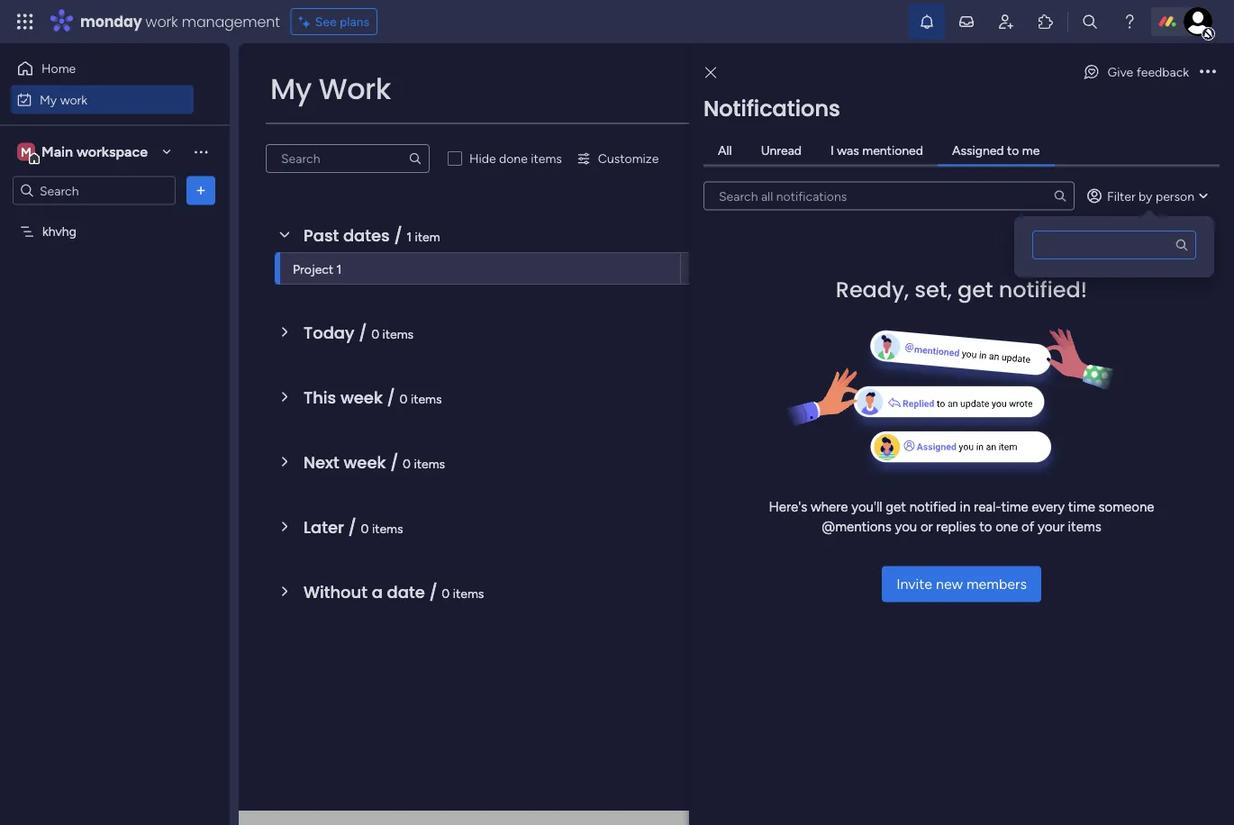 Task type: describe. For each thing, give the bounding box(es) containing it.
week for next
[[344, 451, 386, 474]]

columns
[[1006, 129, 1053, 145]]

items inside today / 0 items
[[382, 326, 414, 341]]

next week / 0 items
[[304, 451, 445, 474]]

mentioned
[[862, 143, 923, 158]]

project 1
[[293, 261, 342, 277]]

Search in workspace field
[[38, 180, 150, 201]]

hide done items
[[469, 151, 562, 166]]

date column
[[903, 301, 977, 317]]

main
[[41, 143, 73, 160]]

my for my work
[[270, 69, 312, 109]]

you'll
[[851, 499, 882, 515]]

one
[[995, 519, 1018, 535]]

this for month
[[964, 263, 985, 277]]

0 horizontal spatial 1
[[337, 261, 342, 277]]

workspace selection element
[[17, 141, 150, 164]]

0 vertical spatial get
[[957, 274, 993, 304]]

search everything image
[[1081, 13, 1099, 31]]

like
[[1156, 129, 1174, 145]]

dates
[[343, 224, 390, 247]]

hide
[[469, 151, 496, 166]]

see plans
[[315, 14, 369, 29]]

week for this
[[340, 386, 383, 409]]

every
[[1032, 499, 1065, 515]]

main workspace
[[41, 143, 148, 160]]

work
[[319, 69, 391, 109]]

/ up next week / 0 items
[[387, 386, 395, 409]]

column for priority column
[[947, 346, 991, 362]]

notified!
[[999, 274, 1087, 304]]

new
[[936, 576, 963, 593]]

gary orlando image
[[1184, 7, 1212, 36]]

choose the boards, columns and people you'd like to see
[[893, 129, 1212, 145]]

where
[[811, 499, 848, 515]]

Filter dashboard by text search field
[[266, 144, 430, 173]]

was
[[837, 143, 859, 158]]

next
[[304, 451, 339, 474]]

filter
[[1107, 188, 1135, 204]]

items inside without a date / 0 items
[[453, 585, 484, 601]]

2 time from the left
[[1068, 499, 1095, 515]]

you'd
[[1122, 129, 1153, 145]]

later / 0 items
[[304, 516, 403, 539]]

in
[[960, 499, 970, 515]]

/ right date
[[429, 581, 437, 603]]

invite new members button
[[882, 566, 1041, 602]]

my work button
[[11, 85, 194, 114]]

filter by person
[[1107, 188, 1194, 204]]

/ right today
[[359, 321, 367, 344]]

items right done
[[531, 151, 562, 166]]

month
[[988, 263, 1022, 277]]

me
[[1022, 143, 1040, 158]]

members
[[966, 576, 1027, 593]]

assigned to me
[[952, 143, 1040, 158]]

priority column
[[903, 346, 991, 362]]

items inside later / 0 items
[[372, 521, 403, 536]]

today / 0 items
[[304, 321, 414, 344]]

later
[[304, 516, 344, 539]]

see
[[315, 14, 337, 29]]

0 inside without a date / 0 items
[[442, 585, 450, 601]]

search image for search all notifications search field
[[1053, 189, 1067, 203]]

real-
[[974, 499, 1001, 515]]

workspace image
[[17, 142, 35, 162]]

none search field filter dashboard by text
[[266, 144, 430, 173]]

inbox image
[[957, 13, 976, 31]]

to inside here's where you'll get notified in real-time every time someone @mentions you or replies to one of your items
[[979, 519, 992, 535]]

here's where you'll get notified in real-time every time someone @mentions you or replies to one of your items
[[769, 499, 1154, 535]]

past dates / 1 item
[[304, 224, 440, 247]]

give
[[1108, 64, 1133, 80]]

your
[[1038, 519, 1065, 535]]

ready, set, get notified!
[[836, 274, 1087, 304]]

a
[[372, 581, 383, 603]]

/ right later
[[348, 516, 357, 539]]

items inside next week / 0 items
[[414, 456, 445, 471]]

boards
[[903, 211, 942, 227]]

plans
[[340, 14, 369, 29]]

main content containing past dates /
[[239, 43, 1234, 825]]

customize
[[598, 151, 659, 166]]

v2 overdue deadline image
[[1205, 260, 1220, 277]]

notifications image
[[918, 13, 936, 31]]

without
[[304, 581, 367, 603]]

past
[[304, 224, 339, 247]]

choose
[[893, 129, 936, 145]]

boards,
[[961, 129, 1003, 145]]

items inside here's where you'll get notified in real-time every time someone @mentions you or replies to one of your items
[[1068, 519, 1101, 535]]

workspace
[[76, 143, 148, 160]]

give feedback
[[1108, 64, 1189, 80]]

item
[[415, 229, 440, 244]]

1 inside past dates / 1 item
[[407, 229, 412, 244]]

person
[[1156, 188, 1194, 204]]

you
[[895, 519, 917, 535]]

get inside here's where you'll get notified in real-time every time someone @mentions you or replies to one of your items
[[886, 499, 906, 515]]

this month
[[964, 263, 1022, 277]]

options image
[[1200, 66, 1216, 79]]

khvhg list box
[[0, 213, 230, 490]]

search image for filter dashboard by text search field
[[408, 151, 422, 166]]

give feedback button
[[1075, 58, 1196, 86]]

notified
[[909, 499, 956, 515]]

to inside main content
[[1177, 129, 1190, 145]]

here's
[[769, 499, 807, 515]]

home button
[[11, 54, 194, 83]]



Task type: vqa. For each thing, say whether or not it's contained in the screenshot.
Column
yes



Task type: locate. For each thing, give the bounding box(es) containing it.
all
[[718, 143, 732, 158]]

0 horizontal spatial get
[[886, 499, 906, 515]]

items right date
[[453, 585, 484, 601]]

1 horizontal spatial search image
[[1053, 189, 1067, 203]]

this up next
[[304, 386, 336, 409]]

work right monday at the top of page
[[146, 11, 178, 32]]

people
[[903, 166, 942, 181], [1126, 224, 1164, 239]]

0 vertical spatial work
[[146, 11, 178, 32]]

help image
[[1121, 13, 1139, 31]]

time right the 'every'
[[1068, 499, 1095, 515]]

1 vertical spatial 1
[[337, 261, 342, 277]]

0 horizontal spatial to
[[979, 519, 992, 535]]

to left me
[[1007, 143, 1019, 158]]

1 vertical spatial week
[[344, 451, 386, 474]]

people
[[1080, 129, 1119, 145]]

none search field search all notifications
[[703, 181, 1075, 210]]

monday
[[80, 11, 142, 32]]

1 vertical spatial search image
[[1053, 189, 1067, 203]]

search image down and
[[1053, 189, 1067, 203]]

workspace options image
[[192, 143, 210, 161]]

/
[[394, 224, 402, 247], [359, 321, 367, 344], [387, 386, 395, 409], [390, 451, 399, 474], [348, 516, 357, 539], [429, 581, 437, 603]]

/ down 'this week / 0 items'
[[390, 451, 399, 474]]

search image
[[1175, 238, 1189, 252]]

items right your at the bottom of page
[[1068, 519, 1101, 535]]

1 horizontal spatial get
[[957, 274, 993, 304]]

none search field down "work"
[[266, 144, 430, 173]]

filter by person button
[[1078, 181, 1220, 210]]

0 right today
[[371, 326, 379, 341]]

invite members image
[[997, 13, 1015, 31]]

khvhg
[[42, 224, 76, 239]]

date
[[387, 581, 425, 603]]

Search all notifications search field
[[703, 181, 1075, 210]]

0 vertical spatial none search field
[[266, 144, 430, 173]]

monday work management
[[80, 11, 280, 32]]

1 vertical spatial get
[[886, 499, 906, 515]]

search image left hide
[[408, 151, 422, 166]]

my down home at top left
[[40, 92, 57, 107]]

1 horizontal spatial my
[[270, 69, 312, 109]]

notifications
[[703, 93, 840, 123]]

the
[[939, 129, 958, 145]]

to right like
[[1177, 129, 1190, 145]]

1 vertical spatial column
[[947, 346, 991, 362]]

1 vertical spatial people
[[1126, 224, 1164, 239]]

1 vertical spatial work
[[60, 92, 87, 107]]

set,
[[914, 274, 952, 304]]

1 vertical spatial this
[[304, 386, 336, 409]]

0 down 'this week / 0 items'
[[403, 456, 411, 471]]

0 vertical spatial this
[[964, 263, 985, 277]]

work for my
[[60, 92, 87, 107]]

1 time from the left
[[1001, 499, 1028, 515]]

items up next week / 0 items
[[411, 391, 442, 406]]

select product image
[[16, 13, 34, 31]]

1 horizontal spatial people
[[1126, 224, 1164, 239]]

0 inside later / 0 items
[[361, 521, 369, 536]]

my
[[270, 69, 312, 109], [40, 92, 57, 107]]

0 inside today / 0 items
[[371, 326, 379, 341]]

of
[[1022, 519, 1034, 535]]

done
[[499, 151, 528, 166]]

ready,
[[836, 274, 909, 304]]

week down today / 0 items
[[340, 386, 383, 409]]

2 horizontal spatial to
[[1177, 129, 1190, 145]]

my work
[[40, 92, 87, 107]]

0 horizontal spatial work
[[60, 92, 87, 107]]

today
[[304, 321, 354, 344]]

or
[[920, 519, 933, 535]]

by
[[1139, 188, 1152, 204]]

get right set,
[[957, 274, 993, 304]]

i was mentioned
[[831, 143, 923, 158]]

work inside button
[[60, 92, 87, 107]]

customize button
[[569, 144, 666, 173]]

items
[[531, 151, 562, 166], [382, 326, 414, 341], [411, 391, 442, 406], [414, 456, 445, 471], [1068, 519, 1101, 535], [372, 521, 403, 536], [453, 585, 484, 601]]

0 horizontal spatial none search field
[[266, 144, 430, 173]]

apps image
[[1037, 13, 1055, 31]]

0 vertical spatial 1
[[407, 229, 412, 244]]

1 horizontal spatial 1
[[407, 229, 412, 244]]

Search for content search field
[[1032, 231, 1196, 259]]

None search field
[[1032, 231, 1196, 259]]

management
[[182, 11, 280, 32]]

0
[[371, 326, 379, 341], [400, 391, 408, 406], [403, 456, 411, 471], [361, 521, 369, 536], [442, 585, 450, 601]]

column
[[933, 301, 977, 317], [947, 346, 991, 362]]

0 vertical spatial week
[[340, 386, 383, 409]]

0 vertical spatial search image
[[408, 151, 422, 166]]

see
[[1193, 129, 1212, 145]]

search image inside search field
[[1053, 189, 1067, 203]]

main content
[[239, 43, 1234, 825]]

time
[[1001, 499, 1028, 515], [1068, 499, 1095, 515]]

project
[[293, 261, 333, 277]]

0 right later
[[361, 521, 369, 536]]

1 horizontal spatial work
[[146, 11, 178, 32]]

items inside 'this week / 0 items'
[[411, 391, 442, 406]]

items down 'this week / 0 items'
[[414, 456, 445, 471]]

0 horizontal spatial this
[[304, 386, 336, 409]]

week
[[340, 386, 383, 409], [344, 451, 386, 474]]

priority
[[903, 346, 944, 362]]

1 vertical spatial none search field
[[703, 181, 1075, 210]]

people down by
[[1126, 224, 1164, 239]]

0 up next week / 0 items
[[400, 391, 408, 406]]

date
[[903, 301, 930, 317]]

get up you
[[886, 499, 906, 515]]

work down home at top left
[[60, 92, 87, 107]]

1
[[407, 229, 412, 244], [337, 261, 342, 277]]

my inside my work button
[[40, 92, 57, 107]]

items right later
[[372, 521, 403, 536]]

1 horizontal spatial none search field
[[703, 181, 1075, 210]]

feedback
[[1136, 64, 1189, 80]]

@mentions
[[822, 519, 891, 535]]

search image inside filter dashboard by text search field
[[408, 151, 422, 166]]

time up one on the bottom right of page
[[1001, 499, 1028, 515]]

this week / 0 items
[[304, 386, 442, 409]]

to down real-
[[979, 519, 992, 535]]

/ left item at the top of page
[[394, 224, 402, 247]]

column right priority
[[947, 346, 991, 362]]

invite new members
[[896, 576, 1027, 593]]

my left "work"
[[270, 69, 312, 109]]

this left month
[[964, 263, 985, 277]]

0 right date
[[442, 585, 450, 601]]

column right date at the top right
[[933, 301, 977, 317]]

0 horizontal spatial my
[[40, 92, 57, 107]]

items up 'this week / 0 items'
[[382, 326, 414, 341]]

people down choose
[[903, 166, 942, 181]]

0 inside 'this week / 0 items'
[[400, 391, 408, 406]]

home
[[41, 61, 76, 76]]

work for monday
[[146, 11, 178, 32]]

replies
[[936, 519, 976, 535]]

0 horizontal spatial time
[[1001, 499, 1028, 515]]

invite
[[896, 576, 932, 593]]

options image
[[192, 181, 210, 200]]

week right next
[[344, 451, 386, 474]]

1 horizontal spatial to
[[1007, 143, 1019, 158]]

1 right project
[[337, 261, 342, 277]]

0 inside next week / 0 items
[[403, 456, 411, 471]]

None search field
[[266, 144, 430, 173], [703, 181, 1075, 210]]

someone
[[1099, 499, 1154, 515]]

0 horizontal spatial search image
[[408, 151, 422, 166]]

m
[[21, 144, 31, 159]]

to
[[1177, 129, 1190, 145], [1007, 143, 1019, 158], [979, 519, 992, 535]]

0 vertical spatial column
[[933, 301, 977, 317]]

search image
[[408, 151, 422, 166], [1053, 189, 1067, 203]]

1 horizontal spatial time
[[1068, 499, 1095, 515]]

none search field up "boards"
[[703, 181, 1075, 210]]

see plans button
[[291, 8, 378, 35]]

and
[[1056, 129, 1077, 145]]

assigned
[[952, 143, 1004, 158]]

0 horizontal spatial people
[[903, 166, 942, 181]]

this for week
[[304, 386, 336, 409]]

option
[[0, 215, 230, 219]]

without a date / 0 items
[[304, 581, 484, 603]]

unread
[[761, 143, 802, 158]]

my for my work
[[40, 92, 57, 107]]

0 vertical spatial people
[[903, 166, 942, 181]]

column for date column
[[933, 301, 977, 317]]

i
[[831, 143, 834, 158]]

1 horizontal spatial this
[[964, 263, 985, 277]]

1 left item at the top of page
[[407, 229, 412, 244]]



